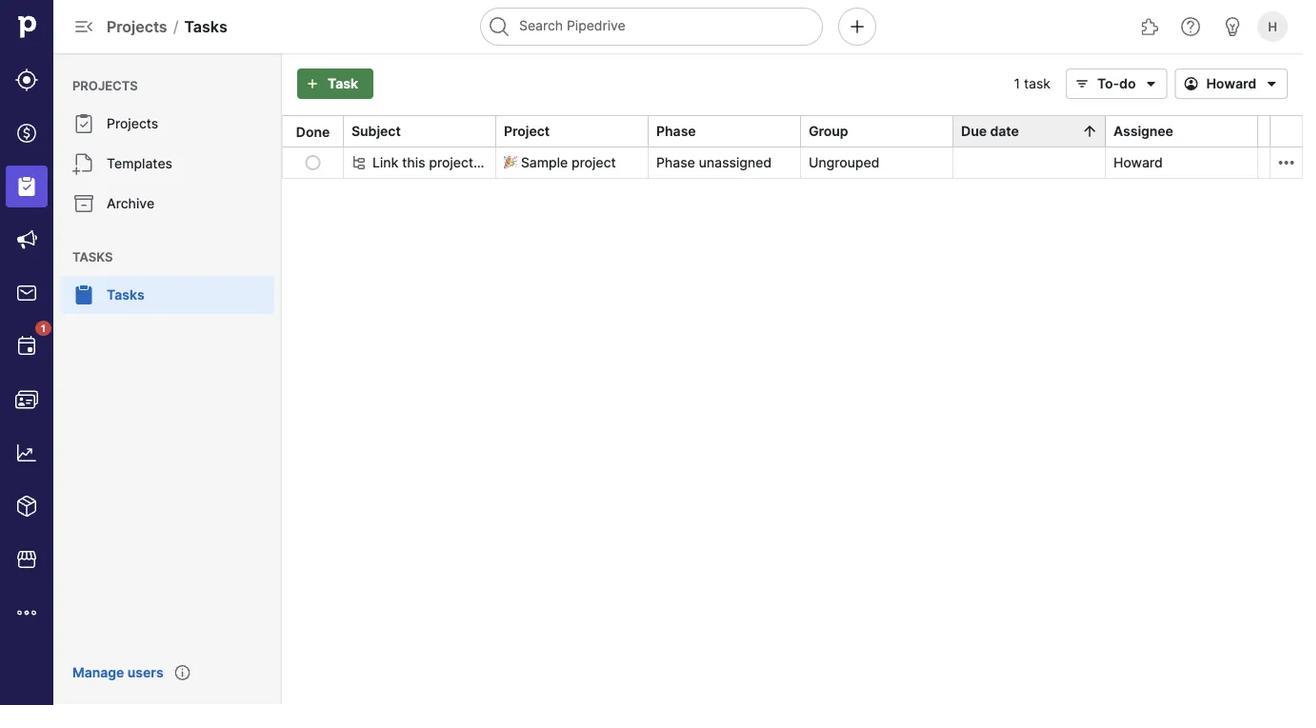 Task type: describe. For each thing, give the bounding box(es) containing it.
row containing subject
[[283, 115, 1302, 148]]

color undefined image for projects
[[72, 112, 95, 135]]

link this project to a won deal
[[372, 155, 562, 171]]

phase unassigned
[[656, 155, 772, 171]]

subject
[[351, 123, 401, 140]]

insights image
[[15, 442, 38, 465]]

howard inside row
[[1114, 155, 1163, 171]]

campaigns image
[[15, 229, 38, 251]]

tasks inside tasks link
[[107, 287, 144, 303]]

tasks menu item
[[53, 276, 282, 314]]

row containing link this project to a won deal
[[283, 148, 1302, 178]]

color undefined image for archive
[[72, 192, 95, 215]]

0 vertical spatial tasks
[[184, 17, 227, 36]]

manage users button
[[61, 656, 175, 691]]

project for sample
[[572, 155, 616, 171]]

1 for 1 task
[[1014, 76, 1020, 92]]

quick help image
[[1179, 15, 1202, 38]]

due
[[961, 123, 987, 140]]

color primary image inside the due date button
[[1082, 124, 1097, 139]]

subject button
[[344, 116, 495, 147]]

color primary image up assignee button
[[1180, 76, 1203, 91]]

1 for 1
[[41, 323, 46, 334]]

to-do button
[[1066, 69, 1167, 99]]

Search Pipedrive field
[[480, 8, 823, 46]]

1 link
[[6, 321, 51, 368]]

do
[[1119, 76, 1136, 92]]

task
[[1024, 76, 1051, 92]]

projects / tasks
[[107, 17, 227, 36]]

phase button
[[649, 116, 800, 147]]

unassigned
[[699, 155, 772, 171]]

color primary inverted image
[[301, 76, 324, 91]]

project button
[[496, 116, 648, 147]]

a
[[494, 155, 501, 171]]

project for this
[[429, 155, 473, 171]]

marketplace image
[[15, 549, 38, 572]]

templates
[[107, 156, 172, 172]]

info image
[[175, 666, 190, 681]]

howard button
[[1175, 69, 1288, 99]]

manage users
[[72, 665, 163, 682]]

deals image
[[15, 122, 38, 145]]

assignee
[[1114, 123, 1173, 140]]

task button
[[297, 69, 373, 99]]

color primary image inside 'to-do' button
[[1140, 72, 1163, 95]]

0 vertical spatial projects
[[107, 17, 167, 36]]

/
[[173, 17, 179, 36]]

this
[[402, 155, 425, 171]]

templates link
[[61, 145, 274, 183]]

date
[[990, 123, 1019, 140]]

menu toggle image
[[72, 15, 95, 38]]

color primary image down done
[[305, 155, 321, 171]]

2 vertical spatial projects
[[107, 116, 158, 132]]

color secondary image
[[351, 155, 367, 171]]

ungrouped
[[809, 155, 880, 171]]



Task type: locate. For each thing, give the bounding box(es) containing it.
sales inbox image
[[15, 282, 38, 305]]

archive link
[[61, 185, 274, 223]]

projects down menu toggle image
[[72, 78, 138, 93]]

1 vertical spatial phase
[[656, 155, 695, 171]]

1 menu
[[0, 0, 53, 706]]

row
[[283, 115, 1302, 148], [283, 148, 1302, 178]]

2 project from the left
[[572, 155, 616, 171]]

deal
[[535, 155, 562, 171]]

phase for phase
[[656, 123, 696, 140]]

grid
[[282, 114, 1303, 179]]

color undefined image
[[72, 112, 95, 135], [72, 152, 95, 175], [15, 335, 38, 358]]

1 vertical spatial tasks
[[72, 250, 113, 264]]

1
[[1014, 76, 1020, 92], [41, 323, 46, 334]]

color primary image right do
[[1140, 72, 1163, 95]]

h button
[[1254, 8, 1292, 46]]

sales assistant image
[[1221, 15, 1244, 38]]

1 vertical spatial color primary image
[[1082, 124, 1097, 139]]

projects
[[107, 17, 167, 36], [72, 78, 138, 93], [107, 116, 158, 132]]

0 vertical spatial 1
[[1014, 76, 1020, 92]]

quick add image
[[846, 15, 869, 38]]

2 vertical spatial tasks
[[107, 287, 144, 303]]

howard inside button
[[1206, 76, 1256, 92]]

howard down assignee
[[1114, 155, 1163, 171]]

0 vertical spatial color undefined image
[[72, 192, 95, 215]]

project inside "button"
[[429, 155, 473, 171]]

0 vertical spatial howard
[[1206, 76, 1256, 92]]

color undefined image inside templates link
[[72, 152, 95, 175]]

phase for phase unassigned
[[656, 155, 695, 171]]

color undefined image right deals icon
[[72, 112, 95, 135]]

project
[[504, 123, 550, 140]]

color undefined image for templates
[[72, 152, 95, 175]]

due date
[[961, 123, 1019, 140]]

link
[[372, 155, 398, 171]]

products image
[[15, 495, 38, 518]]

done button
[[288, 116, 337, 148]]

1 horizontal spatial howard
[[1206, 76, 1256, 92]]

0 horizontal spatial project
[[429, 155, 473, 171]]

howard
[[1206, 76, 1256, 92], [1114, 155, 1163, 171]]

color undefined image inside 1 link
[[15, 335, 38, 358]]

manage
[[72, 665, 124, 682]]

assignee button
[[1106, 116, 1257, 147]]

more image
[[15, 602, 38, 625]]

color undefined image left archive
[[72, 192, 95, 215]]

1 task
[[1014, 76, 1051, 92]]

2 row from the top
[[283, 148, 1302, 178]]

1 vertical spatial 1
[[41, 323, 46, 334]]

color primary image down to-
[[1082, 124, 1097, 139]]

color undefined image for tasks
[[72, 284, 95, 307]]

projects up templates
[[107, 116, 158, 132]]

group
[[809, 123, 848, 140]]

color primary image
[[1140, 72, 1163, 95], [1082, 124, 1097, 139]]

color undefined image up the "contacts" icon
[[15, 335, 38, 358]]

phase down phase button
[[656, 155, 695, 171]]

phase
[[656, 123, 696, 140], [656, 155, 695, 171]]

color secondary image
[[1275, 151, 1298, 174]]

🎉  sample project
[[504, 155, 616, 171]]

menu containing projects
[[53, 53, 282, 706]]

group button
[[801, 116, 953, 147]]

h
[[1268, 19, 1277, 34]]

done
[[296, 124, 330, 140]]

projects link
[[61, 105, 274, 143]]

project
[[429, 155, 473, 171], [572, 155, 616, 171]]

grid containing subject
[[282, 114, 1303, 179]]

1 horizontal spatial 1
[[1014, 76, 1020, 92]]

0 horizontal spatial howard
[[1114, 155, 1163, 171]]

color primary image left to-
[[1071, 76, 1093, 91]]

sample
[[521, 155, 568, 171]]

2 phase from the top
[[656, 155, 695, 171]]

1 row from the top
[[283, 115, 1302, 148]]

projects left /
[[107, 17, 167, 36]]

1 vertical spatial color undefined image
[[72, 152, 95, 175]]

row down group
[[283, 148, 1302, 178]]

1 horizontal spatial color primary image
[[1140, 72, 1163, 95]]

2 vertical spatial color undefined image
[[15, 335, 38, 358]]

menu
[[53, 53, 282, 706]]

color undefined image inside tasks link
[[72, 284, 95, 307]]

color undefined image
[[72, 192, 95, 215], [72, 284, 95, 307]]

0 vertical spatial color undefined image
[[72, 112, 95, 135]]

project left the to
[[429, 155, 473, 171]]

1 vertical spatial projects
[[72, 78, 138, 93]]

0 vertical spatial phase
[[656, 123, 696, 140]]

0 horizontal spatial 1
[[41, 323, 46, 334]]

due date button
[[954, 116, 1105, 147]]

link this project to a won deal button
[[372, 153, 562, 173]]

1 horizontal spatial project
[[572, 155, 616, 171]]

1 inside menu
[[41, 323, 46, 334]]

menu item
[[0, 160, 53, 213]]

phase inside phase button
[[656, 123, 696, 140]]

color undefined image left templates
[[72, 152, 95, 175]]

🎉
[[504, 155, 517, 171]]

contacts image
[[15, 389, 38, 412]]

to-
[[1097, 76, 1119, 92]]

archive
[[107, 196, 154, 212]]

color undefined image inside projects link
[[72, 112, 95, 135]]

howard down sales assistant icon in the right of the page
[[1206, 76, 1256, 92]]

task
[[328, 76, 358, 92]]

project down project button
[[572, 155, 616, 171]]

color primary image down "h" button
[[1260, 72, 1283, 95]]

1 project from the left
[[429, 155, 473, 171]]

row up ungrouped
[[283, 115, 1302, 148]]

tasks link
[[61, 276, 274, 314]]

1 phase from the top
[[656, 123, 696, 140]]

projects image
[[15, 175, 38, 198]]

color primary image inside 'to-do' button
[[1071, 76, 1093, 91]]

color undefined image right sales inbox icon on the left top
[[72, 284, 95, 307]]

1 vertical spatial howard
[[1114, 155, 1163, 171]]

🎉  sample project link
[[504, 153, 616, 173]]

0 vertical spatial color primary image
[[1140, 72, 1163, 95]]

to
[[477, 155, 490, 171]]

color primary image
[[1260, 72, 1283, 95], [1071, 76, 1093, 91], [1180, 76, 1203, 91], [305, 155, 321, 171]]

phase up phase unassigned
[[656, 123, 696, 140]]

to-do
[[1097, 76, 1136, 92]]

2 color undefined image from the top
[[72, 284, 95, 307]]

color undefined image inside archive 'link'
[[72, 192, 95, 215]]

leads image
[[15, 69, 38, 91]]

users
[[127, 665, 163, 682]]

0 horizontal spatial color primary image
[[1082, 124, 1097, 139]]

1 color undefined image from the top
[[72, 192, 95, 215]]

tasks
[[184, 17, 227, 36], [72, 250, 113, 264], [107, 287, 144, 303]]

home image
[[12, 12, 41, 41]]

won
[[505, 155, 531, 171]]

1 vertical spatial color undefined image
[[72, 284, 95, 307]]



Task type: vqa. For each thing, say whether or not it's contained in the screenshot.
trial.
no



